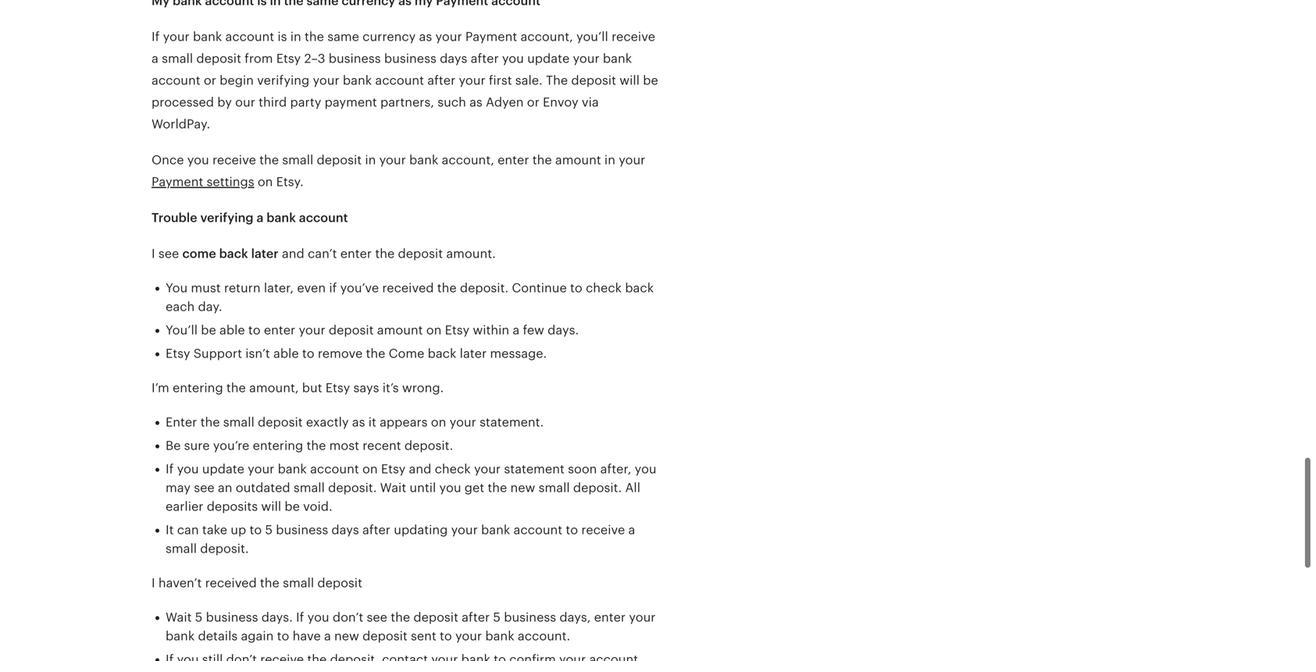 Task type: vqa. For each thing, say whether or not it's contained in the screenshot.
recent
yes



Task type: describe. For each thing, give the bounding box(es) containing it.
update inside if you update your bank account on etsy and check your statement soon after, you may see an outdated small deposit. wait until you get the new small deposit. all earlier deposits will be void.
[[202, 463, 245, 477]]

small down statement
[[539, 481, 570, 495]]

1 vertical spatial able
[[274, 347, 299, 361]]

small up you're
[[223, 416, 255, 430]]

by
[[217, 95, 232, 109]]

account.
[[518, 630, 571, 644]]

to right up
[[250, 524, 262, 538]]

i haven't received the small deposit
[[152, 577, 363, 591]]

deposit. inside it can take up to 5 business days after updating your bank account to receive a small deposit.
[[200, 542, 249, 556]]

isn't
[[246, 347, 270, 361]]

from
[[245, 52, 273, 66]]

later,
[[264, 281, 294, 295]]

can't
[[308, 247, 337, 261]]

0 vertical spatial and
[[282, 247, 305, 261]]

our
[[235, 95, 255, 109]]

the up you've
[[375, 247, 395, 261]]

check inside if you update your bank account on etsy and check your statement soon after, you may see an outdated small deposit. wait until you get the new small deposit. all earlier deposits will be void.
[[435, 463, 471, 477]]

all
[[626, 481, 641, 495]]

it can take up to 5 business days after updating your bank account to receive a small deposit.
[[166, 524, 636, 556]]

days inside "if your bank account is in the same currency as your payment account, you'll receive a small deposit from etsy 2–3 business business days after you update your bank account or begin verifying your bank account after your first sale. the deposit will be processed by our third party payment partners, such as adyen or envoy via worldpay."
[[440, 52, 468, 66]]

5 inside it can take up to 5 business days after updating your bank account to receive a small deposit.
[[265, 524, 273, 538]]

after inside 'wait 5 business days. if you don't see the deposit after 5 business days, enter your bank details again to have a new deposit sent to your bank account.'
[[462, 611, 490, 625]]

the up again
[[260, 577, 280, 591]]

remove
[[318, 347, 363, 361]]

0 horizontal spatial as
[[352, 416, 365, 430]]

receive inside once you receive the small deposit in your bank account, enter the amount in your payment settings on etsy.
[[213, 153, 256, 167]]

if inside 'wait 5 business days. if you don't see the deposit after 5 business days, enter your bank details again to have a new deposit sent to your bank account.'
[[296, 611, 304, 625]]

come
[[182, 247, 216, 261]]

0 horizontal spatial back
[[219, 247, 248, 261]]

will inside if you update your bank account on etsy and check your statement soon after, you may see an outdated small deposit. wait until you get the new small deposit. all earlier deposits will be void.
[[261, 500, 281, 514]]

i for i see come back later and can't enter the deposit amount.
[[152, 247, 155, 261]]

on inside once you receive the small deposit in your bank account, enter the amount in your payment settings on etsy.
[[258, 175, 273, 189]]

bank inside it can take up to 5 business days after updating your bank account to receive a small deposit.
[[481, 524, 511, 538]]

will inside "if your bank account is in the same currency as your payment account, you'll receive a small deposit from etsy 2–3 business business days after you update your bank account or begin verifying your bank account after your first sale. the deposit will be processed by our third party payment partners, such as adyen or envoy via worldpay."
[[620, 73, 640, 88]]

enter inside 'wait 5 business days. if you don't see the deposit after 5 business days, enter your bank details again to have a new deposit sent to your bank account.'
[[594, 611, 626, 625]]

the up "etsy."
[[260, 153, 279, 167]]

business down "same"
[[329, 52, 381, 66]]

account up processed
[[152, 73, 201, 88]]

bank inside if you update your bank account on etsy and check your statement soon after, you may see an outdated small deposit. wait until you get the new small deposit. all earlier deposits will be void.
[[278, 463, 307, 477]]

sent
[[411, 630, 437, 644]]

deposit. up void.
[[328, 481, 377, 495]]

the
[[546, 73, 568, 88]]

up
[[231, 524, 246, 538]]

bank left details at the left bottom of the page
[[166, 630, 195, 644]]

to left the remove
[[302, 347, 315, 361]]

adyen
[[486, 95, 524, 109]]

you
[[166, 281, 188, 295]]

until
[[410, 481, 436, 495]]

details
[[198, 630, 238, 644]]

wait 5 business days. if you don't see the deposit after 5 business days, enter your bank details again to have a new deposit sent to your bank account.
[[166, 611, 656, 644]]

deposit up etsy support isn't able to remove the come back later message.
[[329, 324, 374, 338]]

the down exactly at the bottom of the page
[[307, 439, 326, 453]]

be
[[166, 439, 181, 453]]

you'll be able to enter your deposit amount on etsy within a few days.
[[166, 324, 579, 338]]

2 horizontal spatial 5
[[493, 611, 501, 625]]

updating
[[394, 524, 448, 538]]

receive for if your bank account is in the same currency as your payment account, you'll receive a small deposit from etsy 2–3 business business days after you update your bank account or begin verifying your bank account after your first sale. the deposit will be processed by our third party payment partners, such as adyen or envoy via worldpay.
[[612, 30, 656, 44]]

etsy support isn't able to remove the come back later message.
[[166, 347, 547, 361]]

you've
[[340, 281, 379, 295]]

wait inside 'wait 5 business days. if you don't see the deposit after 5 business days, enter your bank details again to have a new deposit sent to your bank account.'
[[166, 611, 192, 625]]

etsy inside if you update your bank account on etsy and check your statement soon after, you may see an outdated small deposit. wait until you get the new small deposit. all earlier deposits will be void.
[[381, 463, 406, 477]]

the inside you must return later, even if you've received the deposit. continue to check back each day.
[[437, 281, 457, 295]]

days inside it can take up to 5 business days after updating your bank account to receive a small deposit.
[[332, 524, 359, 538]]

bank up begin
[[193, 30, 222, 44]]

payment
[[325, 95, 377, 109]]

enter
[[166, 416, 197, 430]]

deposit left sent
[[363, 630, 408, 644]]

1 horizontal spatial in
[[365, 153, 376, 167]]

bank down you'll
[[603, 52, 632, 66]]

deposit inside once you receive the small deposit in your bank account, enter the amount in your payment settings on etsy.
[[317, 153, 362, 167]]

envoy
[[543, 95, 579, 109]]

message.
[[490, 347, 547, 361]]

account up the i see come back later and can't enter the deposit amount.
[[299, 211, 348, 225]]

if your bank account is in the same currency as your payment account, you'll receive a small deposit from etsy 2–3 business business days after you update your bank account or begin verifying your bank account after your first sale. the deposit will be processed by our third party payment partners, such as adyen or envoy via worldpay.
[[152, 30, 659, 131]]

trouble
[[152, 211, 197, 225]]

says
[[354, 381, 379, 395]]

2 vertical spatial back
[[428, 347, 457, 361]]

0 vertical spatial see
[[159, 247, 179, 261]]

amount.
[[446, 247, 496, 261]]

third
[[259, 95, 287, 109]]

deposit up don't
[[318, 577, 363, 591]]

days. inside 'wait 5 business days. if you don't see the deposit after 5 business days, enter your bank details again to have a new deposit sent to your bank account.'
[[262, 611, 293, 625]]

business up account.
[[504, 611, 557, 625]]

an
[[218, 481, 232, 495]]

account, inside once you receive the small deposit in your bank account, enter the amount in your payment settings on etsy.
[[442, 153, 495, 167]]

etsy.
[[276, 175, 304, 189]]

new inside 'wait 5 business days. if you don't see the deposit after 5 business days, enter your bank details again to have a new deposit sent to your bank account.'
[[334, 630, 359, 644]]

1 vertical spatial or
[[527, 95, 540, 109]]

don't
[[333, 611, 364, 625]]

a inside 'wait 5 business days. if you don't see the deposit after 5 business days, enter your bank details again to have a new deposit sent to your bank account.'
[[324, 630, 331, 644]]

i for i haven't received the small deposit
[[152, 577, 155, 591]]

statement.
[[480, 416, 544, 430]]

deposit. down appears
[[405, 439, 453, 453]]

same
[[328, 30, 359, 44]]

haven't
[[159, 577, 202, 591]]

you'll
[[166, 324, 198, 338]]

it's
[[383, 381, 399, 395]]

sale.
[[516, 73, 543, 88]]

back inside you must return later, even if you've received the deposit. continue to check back each day.
[[625, 281, 654, 295]]

you're
[[213, 439, 250, 453]]

you inside "if your bank account is in the same currency as your payment account, you'll receive a small deposit from etsy 2–3 business business days after you update your bank account or begin verifying your bank account after your first sale. the deposit will be processed by our third party payment partners, such as adyen or envoy via worldpay."
[[502, 52, 524, 66]]

deposit. down soon
[[574, 481, 622, 495]]

0 vertical spatial later
[[251, 247, 279, 261]]

must
[[191, 281, 221, 295]]

1 vertical spatial received
[[205, 577, 257, 591]]

after,
[[601, 463, 632, 477]]

party
[[290, 95, 321, 109]]

return
[[224, 281, 261, 295]]

0 vertical spatial or
[[204, 73, 216, 88]]

small up have
[[283, 577, 314, 591]]

void.
[[303, 500, 333, 514]]

you up all
[[635, 463, 657, 477]]

etsy down you'll
[[166, 347, 190, 361]]

enter the small deposit exactly as it appears on your statement.
[[166, 416, 544, 430]]

account, inside "if your bank account is in the same currency as your payment account, you'll receive a small deposit from etsy 2–3 business business days after you update your bank account or begin verifying your bank account after your first sale. the deposit will be processed by our third party payment partners, such as adyen or envoy via worldpay."
[[521, 30, 573, 44]]

take
[[202, 524, 227, 538]]

earlier
[[166, 500, 204, 514]]

support
[[194, 347, 242, 361]]

i'm entering the amount, but etsy says it's wrong.
[[152, 381, 444, 395]]

it
[[369, 416, 377, 430]]

but
[[302, 381, 322, 395]]

trouble verifying a bank account
[[152, 211, 348, 225]]

account up from
[[225, 30, 274, 44]]

sure
[[184, 439, 210, 453]]

deposit up sent
[[414, 611, 459, 625]]

bank left account.
[[486, 630, 515, 644]]

partners,
[[381, 95, 434, 109]]

1 vertical spatial entering
[[253, 439, 303, 453]]

if
[[329, 281, 337, 295]]

i see come back later and can't enter the deposit amount.
[[152, 247, 496, 261]]

recent
[[363, 439, 401, 453]]

you inside once you receive the small deposit in your bank account, enter the amount in your payment settings on etsy.
[[187, 153, 209, 167]]

see inside if you update your bank account on etsy and check your statement soon after, you may see an outdated small deposit. wait until you get the new small deposit. all earlier deposits will be void.
[[194, 481, 215, 495]]

currency
[[363, 30, 416, 44]]

the up the sure
[[201, 416, 220, 430]]

may
[[166, 481, 191, 495]]

on down you must return later, even if you've received the deposit. continue to check back each day.
[[426, 324, 442, 338]]

to down soon
[[566, 524, 578, 538]]

you inside 'wait 5 business days. if you don't see the deposit after 5 business days, enter your bank details again to have a new deposit sent to your bank account.'
[[308, 611, 329, 625]]

via
[[582, 95, 599, 109]]

deposit up begin
[[196, 52, 241, 66]]



Task type: locate. For each thing, give the bounding box(es) containing it.
later up later,
[[251, 247, 279, 261]]

account down statement
[[514, 524, 563, 538]]

0 horizontal spatial new
[[334, 630, 359, 644]]

if for if your bank account is in the same currency as your payment account, you'll receive a small deposit from etsy 2–3 business business days after you update your bank account or begin verifying your bank account after your first sale. the deposit will be processed by our third party payment partners, such as adyen or envoy via worldpay.
[[152, 30, 160, 44]]

able up the support
[[220, 324, 245, 338]]

0 horizontal spatial verifying
[[200, 211, 254, 225]]

deposit. down take
[[200, 542, 249, 556]]

0 horizontal spatial later
[[251, 247, 279, 261]]

1 horizontal spatial wait
[[380, 481, 407, 495]]

you
[[502, 52, 524, 66], [187, 153, 209, 167], [177, 463, 199, 477], [635, 463, 657, 477], [440, 481, 461, 495], [308, 611, 329, 625]]

1 horizontal spatial if
[[166, 463, 174, 477]]

you up may in the bottom left of the page
[[177, 463, 199, 477]]

1 horizontal spatial later
[[460, 347, 487, 361]]

received inside you must return later, even if you've received the deposit. continue to check back each day.
[[382, 281, 434, 295]]

small
[[162, 52, 193, 66], [282, 153, 314, 167], [223, 416, 255, 430], [294, 481, 325, 495], [539, 481, 570, 495], [166, 542, 197, 556], [283, 577, 314, 591]]

bank down be sure you're entering the most recent deposit.
[[278, 463, 307, 477]]

0 vertical spatial able
[[220, 324, 245, 338]]

verifying up third
[[257, 73, 310, 88]]

1 horizontal spatial new
[[511, 481, 536, 495]]

days,
[[560, 611, 591, 625]]

0 horizontal spatial and
[[282, 247, 305, 261]]

0 vertical spatial payment
[[466, 30, 517, 44]]

0 vertical spatial wait
[[380, 481, 407, 495]]

to left have
[[277, 630, 289, 644]]

most
[[329, 439, 359, 453]]

received right haven't
[[205, 577, 257, 591]]

to inside you must return later, even if you've received the deposit. continue to check back each day.
[[570, 281, 583, 295]]

1 horizontal spatial able
[[274, 347, 299, 361]]

small up void.
[[294, 481, 325, 495]]

2 horizontal spatial in
[[605, 153, 616, 167]]

etsy
[[276, 52, 301, 66], [445, 324, 470, 338], [166, 347, 190, 361], [326, 381, 350, 395], [381, 463, 406, 477]]

etsy right the but
[[326, 381, 350, 395]]

will right the on the top of page
[[620, 73, 640, 88]]

payment down once on the top left of the page
[[152, 175, 203, 189]]

2 vertical spatial as
[[352, 416, 365, 430]]

1 vertical spatial be
[[201, 324, 216, 338]]

come
[[389, 347, 425, 361]]

1 horizontal spatial 5
[[265, 524, 273, 538]]

0 vertical spatial account,
[[521, 30, 573, 44]]

0 horizontal spatial received
[[205, 577, 257, 591]]

0 vertical spatial received
[[382, 281, 434, 295]]

bank down "etsy."
[[267, 211, 296, 225]]

1 vertical spatial wait
[[166, 611, 192, 625]]

will
[[620, 73, 640, 88], [261, 500, 281, 514]]

small inside "if your bank account is in the same currency as your payment account, you'll receive a small deposit from etsy 2–3 business business days after you update your bank account or begin verifying your bank account after your first sale. the deposit will be processed by our third party payment partners, such as adyen or envoy via worldpay."
[[162, 52, 193, 66]]

statement
[[504, 463, 565, 477]]

will down outdated
[[261, 500, 281, 514]]

1 horizontal spatial and
[[409, 463, 432, 477]]

0 vertical spatial update
[[528, 52, 570, 66]]

amount up come
[[377, 324, 423, 338]]

amount inside once you receive the small deposit in your bank account, enter the amount in your payment settings on etsy.
[[556, 153, 601, 167]]

0 vertical spatial be
[[643, 73, 659, 88]]

1 horizontal spatial amount
[[556, 153, 601, 167]]

amount
[[556, 153, 601, 167], [377, 324, 423, 338]]

account inside if you update your bank account on etsy and check your statement soon after, you may see an outdated small deposit. wait until you get the new small deposit. all earlier deposits will be void.
[[310, 463, 359, 477]]

etsy inside "if your bank account is in the same currency as your payment account, you'll receive a small deposit from etsy 2–3 business business days after you update your bank account or begin verifying your bank account after your first sale. the deposit will be processed by our third party payment partners, such as adyen or envoy via worldpay."
[[276, 52, 301, 66]]

1 vertical spatial receive
[[213, 153, 256, 167]]

i left haven't
[[152, 577, 155, 591]]

0 vertical spatial will
[[620, 73, 640, 88]]

the down envoy
[[533, 153, 552, 167]]

see inside 'wait 5 business days. if you don't see the deposit after 5 business days, enter your bank details again to have a new deposit sent to your bank account.'
[[367, 611, 388, 625]]

1 vertical spatial as
[[470, 95, 483, 109]]

1 horizontal spatial account,
[[521, 30, 573, 44]]

the right "get"
[[488, 481, 507, 495]]

0 horizontal spatial check
[[435, 463, 471, 477]]

you left "get"
[[440, 481, 461, 495]]

receive
[[612, 30, 656, 44], [213, 153, 256, 167], [582, 524, 625, 538]]

1 horizontal spatial verifying
[[257, 73, 310, 88]]

days
[[440, 52, 468, 66], [332, 524, 359, 538]]

begin
[[220, 73, 254, 88]]

receive inside "if your bank account is in the same currency as your payment account, you'll receive a small deposit from etsy 2–3 business business days after you update your bank account or begin verifying your bank account after your first sale. the deposit will be processed by our third party payment partners, such as adyen or envoy via worldpay."
[[612, 30, 656, 44]]

receive right you'll
[[612, 30, 656, 44]]

1 horizontal spatial received
[[382, 281, 434, 295]]

your
[[163, 30, 190, 44], [436, 30, 462, 44], [573, 52, 600, 66], [313, 73, 340, 88], [459, 73, 486, 88], [379, 153, 406, 167], [619, 153, 646, 167], [299, 324, 326, 338], [450, 416, 477, 430], [248, 463, 275, 477], [474, 463, 501, 477], [451, 524, 478, 538], [629, 611, 656, 625], [456, 630, 482, 644]]

0 horizontal spatial or
[[204, 73, 216, 88]]

again
[[241, 630, 274, 644]]

2–3
[[304, 52, 325, 66]]

on
[[258, 175, 273, 189], [426, 324, 442, 338], [431, 416, 447, 430], [363, 463, 378, 477]]

small up "etsy."
[[282, 153, 314, 167]]

each
[[166, 300, 195, 314]]

receive up settings
[[213, 153, 256, 167]]

on right appears
[[431, 416, 447, 430]]

or
[[204, 73, 216, 88], [527, 95, 540, 109]]

on down recent
[[363, 463, 378, 477]]

1 vertical spatial later
[[460, 347, 487, 361]]

be
[[643, 73, 659, 88], [201, 324, 216, 338], [285, 500, 300, 514]]

if up may in the bottom left of the page
[[166, 463, 174, 477]]

the
[[305, 30, 324, 44], [260, 153, 279, 167], [533, 153, 552, 167], [375, 247, 395, 261], [437, 281, 457, 295], [366, 347, 386, 361], [227, 381, 246, 395], [201, 416, 220, 430], [307, 439, 326, 453], [488, 481, 507, 495], [260, 577, 280, 591], [391, 611, 410, 625]]

1 horizontal spatial see
[[194, 481, 215, 495]]

able
[[220, 324, 245, 338], [274, 347, 299, 361]]

1 vertical spatial i
[[152, 577, 155, 591]]

after
[[471, 52, 499, 66], [428, 73, 456, 88], [363, 524, 391, 538], [462, 611, 490, 625]]

small inside it can take up to 5 business days after updating your bank account to receive a small deposit.
[[166, 542, 197, 556]]

wait inside if you update your bank account on etsy and check your statement soon after, you may see an outdated small deposit. wait until you get the new small deposit. all earlier deposits will be void.
[[380, 481, 407, 495]]

2 horizontal spatial as
[[470, 95, 483, 109]]

1 horizontal spatial payment
[[466, 30, 517, 44]]

0 vertical spatial days
[[440, 52, 468, 66]]

2 vertical spatial receive
[[582, 524, 625, 538]]

deposit down payment
[[317, 153, 362, 167]]

2 i from the top
[[152, 577, 155, 591]]

1 vertical spatial account,
[[442, 153, 495, 167]]

1 horizontal spatial will
[[620, 73, 640, 88]]

soon
[[568, 463, 597, 477]]

the down you'll be able to enter your deposit amount on etsy within a few days.
[[366, 347, 386, 361]]

i down trouble
[[152, 247, 155, 261]]

1 i from the top
[[152, 247, 155, 261]]

wrong.
[[402, 381, 444, 395]]

small up processed
[[162, 52, 193, 66]]

2 horizontal spatial back
[[625, 281, 654, 295]]

check inside you must return later, even if you've received the deposit. continue to check back each day.
[[586, 281, 622, 295]]

to up "isn't"
[[248, 324, 261, 338]]

see right don't
[[367, 611, 388, 625]]

the left amount,
[[227, 381, 246, 395]]

deposit. inside you must return later, even if you've received the deposit. continue to check back each day.
[[460, 281, 509, 295]]

wait
[[380, 481, 407, 495], [166, 611, 192, 625]]

and inside if you update your bank account on etsy and check your statement soon after, you may see an outdated small deposit. wait until you get the new small deposit. all earlier deposits will be void.
[[409, 463, 432, 477]]

you up have
[[308, 611, 329, 625]]

on inside if you update your bank account on etsy and check your statement soon after, you may see an outdated small deposit. wait until you get the new small deposit. all earlier deposits will be void.
[[363, 463, 378, 477]]

received
[[382, 281, 434, 295], [205, 577, 257, 591]]

enter right can't
[[340, 247, 372, 261]]

1 vertical spatial verifying
[[200, 211, 254, 225]]

wait left until
[[380, 481, 407, 495]]

0 horizontal spatial able
[[220, 324, 245, 338]]

1 vertical spatial update
[[202, 463, 245, 477]]

0 vertical spatial if
[[152, 30, 160, 44]]

see left an
[[194, 481, 215, 495]]

is
[[278, 30, 287, 44]]

check right continue
[[586, 281, 622, 295]]

such
[[438, 95, 466, 109]]

bank up payment
[[343, 73, 372, 88]]

1 horizontal spatial update
[[528, 52, 570, 66]]

few
[[523, 324, 545, 338]]

a
[[152, 52, 159, 66], [257, 211, 264, 225], [513, 324, 520, 338], [629, 524, 636, 538], [324, 630, 331, 644]]

to
[[570, 281, 583, 295], [248, 324, 261, 338], [302, 347, 315, 361], [250, 524, 262, 538], [566, 524, 578, 538], [277, 630, 289, 644], [440, 630, 452, 644]]

0 horizontal spatial days.
[[262, 611, 293, 625]]

on left "etsy."
[[258, 175, 273, 189]]

payment inside "if your bank account is in the same currency as your payment account, you'll receive a small deposit from etsy 2–3 business business days after you update your bank account or begin verifying your bank account after your first sale. the deposit will be processed by our third party payment partners, such as adyen or envoy via worldpay."
[[466, 30, 517, 44]]

0 vertical spatial amount
[[556, 153, 601, 167]]

1 horizontal spatial back
[[428, 347, 457, 361]]

first
[[489, 73, 512, 88]]

0 horizontal spatial entering
[[173, 381, 223, 395]]

1 vertical spatial if
[[166, 463, 174, 477]]

wait down haven't
[[166, 611, 192, 625]]

you must return later, even if you've received the deposit. continue to check back each day.
[[166, 281, 654, 314]]

be inside if you update your bank account on etsy and check your statement soon after, you may see an outdated small deposit. wait until you get the new small deposit. all earlier deposits will be void.
[[285, 500, 300, 514]]

1 vertical spatial payment
[[152, 175, 203, 189]]

2 horizontal spatial be
[[643, 73, 659, 88]]

receive for it can take up to 5 business days after updating your bank account to receive a small deposit.
[[582, 524, 625, 538]]

if you update your bank account on etsy and check your statement soon after, you may see an outdated small deposit. wait until you get the new small deposit. all earlier deposits will be void.
[[166, 463, 657, 514]]

bank down "get"
[[481, 524, 511, 538]]

enter up "isn't"
[[264, 324, 296, 338]]

0 vertical spatial entering
[[173, 381, 223, 395]]

update inside "if your bank account is in the same currency as your payment account, you'll receive a small deposit from etsy 2–3 business business days after you update your bank account or begin verifying your bank account after your first sale. the deposit will be processed by our third party payment partners, such as adyen or envoy via worldpay."
[[528, 52, 570, 66]]

check
[[586, 281, 622, 295], [435, 463, 471, 477]]

etsy down is
[[276, 52, 301, 66]]

2 vertical spatial be
[[285, 500, 300, 514]]

1 horizontal spatial or
[[527, 95, 540, 109]]

later
[[251, 247, 279, 261], [460, 347, 487, 361]]

days down void.
[[332, 524, 359, 538]]

your inside it can take up to 5 business days after updating your bank account to receive a small deposit.
[[451, 524, 478, 538]]

1 vertical spatial see
[[194, 481, 215, 495]]

bank inside once you receive the small deposit in your bank account, enter the amount in your payment settings on etsy.
[[410, 153, 439, 167]]

even
[[297, 281, 326, 295]]

it
[[166, 524, 174, 538]]

or left begin
[[204, 73, 216, 88]]

and up until
[[409, 463, 432, 477]]

account,
[[521, 30, 573, 44], [442, 153, 495, 167]]

1 horizontal spatial check
[[586, 281, 622, 295]]

2 vertical spatial if
[[296, 611, 304, 625]]

able right "isn't"
[[274, 347, 299, 361]]

0 horizontal spatial wait
[[166, 611, 192, 625]]

entering right the i'm
[[173, 381, 223, 395]]

new
[[511, 481, 536, 495], [334, 630, 359, 644]]

received right you've
[[382, 281, 434, 295]]

deposit. down amount.
[[460, 281, 509, 295]]

etsy down recent
[[381, 463, 406, 477]]

payment inside once you receive the small deposit in your bank account, enter the amount in your payment settings on etsy.
[[152, 175, 203, 189]]

if up have
[[296, 611, 304, 625]]

deposit down amount,
[[258, 416, 303, 430]]

0 horizontal spatial be
[[201, 324, 216, 338]]

0 horizontal spatial amount
[[377, 324, 423, 338]]

exactly
[[306, 416, 349, 430]]

bank down partners,
[[410, 153, 439, 167]]

continue
[[512, 281, 567, 295]]

0 vertical spatial new
[[511, 481, 536, 495]]

you up payment settings link
[[187, 153, 209, 167]]

see left come
[[159, 247, 179, 261]]

as left it
[[352, 416, 365, 430]]

0 horizontal spatial 5
[[195, 611, 203, 625]]

if inside "if your bank account is in the same currency as your payment account, you'll receive a small deposit from etsy 2–3 business business days after you update your bank account or begin verifying your bank account after your first sale. the deposit will be processed by our third party payment partners, such as adyen or envoy via worldpay."
[[152, 30, 160, 44]]

if inside if you update your bank account on etsy and check your statement soon after, you may see an outdated small deposit. wait until you get the new small deposit. all earlier deposits will be void.
[[166, 463, 174, 477]]

the down amount.
[[437, 281, 457, 295]]

1 vertical spatial days.
[[262, 611, 293, 625]]

2 vertical spatial see
[[367, 611, 388, 625]]

the inside 'wait 5 business days. if you don't see the deposit after 5 business days, enter your bank details again to have a new deposit sent to your bank account.'
[[391, 611, 410, 625]]

0 vertical spatial back
[[219, 247, 248, 261]]

business inside it can take up to 5 business days after updating your bank account to receive a small deposit.
[[276, 524, 328, 538]]

back
[[219, 247, 248, 261], [625, 281, 654, 295], [428, 347, 457, 361]]

payment up "first"
[[466, 30, 517, 44]]

deposit up via
[[572, 73, 617, 88]]

update up an
[[202, 463, 245, 477]]

0 horizontal spatial if
[[152, 30, 160, 44]]

1 vertical spatial will
[[261, 500, 281, 514]]

business down void.
[[276, 524, 328, 538]]

settings
[[207, 175, 254, 189]]

verifying inside "if your bank account is in the same currency as your payment account, you'll receive a small deposit from etsy 2–3 business business days after you update your bank account or begin verifying your bank account after your first sale. the deposit will be processed by our third party payment partners, such as adyen or envoy via worldpay."
[[257, 73, 310, 88]]

be sure you're entering the most recent deposit.
[[166, 439, 453, 453]]

the inside "if your bank account is in the same currency as your payment account, you'll receive a small deposit from etsy 2–3 business business days after you update your bank account or begin verifying your bank account after your first sale. the deposit will be processed by our third party payment partners, such as adyen or envoy via worldpay."
[[305, 30, 324, 44]]

once
[[152, 153, 184, 167]]

etsy left within
[[445, 324, 470, 338]]

0 horizontal spatial days
[[332, 524, 359, 538]]

business up details at the left bottom of the page
[[206, 611, 258, 625]]

enter right days, at the bottom of the page
[[594, 611, 626, 625]]

have
[[293, 630, 321, 644]]

update up the on the top of page
[[528, 52, 570, 66]]

check up "get"
[[435, 463, 471, 477]]

0 horizontal spatial payment
[[152, 175, 203, 189]]

enter inside once you receive the small deposit in your bank account, enter the amount in your payment settings on etsy.
[[498, 153, 529, 167]]

account inside it can take up to 5 business days after updating your bank account to receive a small deposit.
[[514, 524, 563, 538]]

0 horizontal spatial update
[[202, 463, 245, 477]]

the inside if you update your bank account on etsy and check your statement soon after, you may see an outdated small deposit. wait until you get the new small deposit. all earlier deposits will be void.
[[488, 481, 507, 495]]

as right currency
[[419, 30, 432, 44]]

appears
[[380, 416, 428, 430]]

entering up outdated
[[253, 439, 303, 453]]

payment settings link
[[152, 175, 254, 189]]

2 horizontal spatial if
[[296, 611, 304, 625]]

after inside it can take up to 5 business days after updating your bank account to receive a small deposit.
[[363, 524, 391, 538]]

1 vertical spatial check
[[435, 463, 471, 477]]

in
[[291, 30, 301, 44], [365, 153, 376, 167], [605, 153, 616, 167]]

0 horizontal spatial will
[[261, 500, 281, 514]]

days. right few
[[548, 324, 579, 338]]

amount,
[[249, 381, 299, 395]]

a inside it can take up to 5 business days after updating your bank account to receive a small deposit.
[[629, 524, 636, 538]]

get
[[465, 481, 485, 495]]

the up 2–3
[[305, 30, 324, 44]]

be inside "if your bank account is in the same currency as your payment account, you'll receive a small deposit from etsy 2–3 business business days after you update your bank account or begin verifying your bank account after your first sale. the deposit will be processed by our third party payment partners, such as adyen or envoy via worldpay."
[[643, 73, 659, 88]]

1 vertical spatial back
[[625, 281, 654, 295]]

deposit up you must return later, even if you've received the deposit. continue to check back each day.
[[398, 247, 443, 261]]

can
[[177, 524, 199, 538]]

1 horizontal spatial days.
[[548, 324, 579, 338]]

payment
[[466, 30, 517, 44], [152, 175, 203, 189]]

verifying
[[257, 73, 310, 88], [200, 211, 254, 225]]

1 vertical spatial amount
[[377, 324, 423, 338]]

to right sent
[[440, 630, 452, 644]]

receive inside it can take up to 5 business days after updating your bank account to receive a small deposit.
[[582, 524, 625, 538]]

day.
[[198, 300, 222, 314]]

account up partners,
[[375, 73, 424, 88]]

i'm
[[152, 381, 169, 395]]

1 horizontal spatial as
[[419, 30, 432, 44]]

new inside if you update your bank account on etsy and check your statement soon after, you may see an outdated small deposit. wait until you get the new small deposit. all earlier deposits will be void.
[[511, 481, 536, 495]]

1 horizontal spatial be
[[285, 500, 300, 514]]

0 vertical spatial check
[[586, 281, 622, 295]]

account, up the on the top of page
[[521, 30, 573, 44]]

business
[[329, 52, 381, 66], [384, 52, 437, 66], [276, 524, 328, 538], [206, 611, 258, 625], [504, 611, 557, 625]]

1 horizontal spatial entering
[[253, 439, 303, 453]]

new down statement
[[511, 481, 536, 495]]

0 vertical spatial days.
[[548, 324, 579, 338]]

new down don't
[[334, 630, 359, 644]]

small inside once you receive the small deposit in your bank account, enter the amount in your payment settings on etsy.
[[282, 153, 314, 167]]

once you receive the small deposit in your bank account, enter the amount in your payment settings on etsy.
[[152, 153, 646, 189]]

outdated
[[236, 481, 290, 495]]

0 vertical spatial i
[[152, 247, 155, 261]]

deposits
[[207, 500, 258, 514]]

0 vertical spatial receive
[[612, 30, 656, 44]]

5
[[265, 524, 273, 538], [195, 611, 203, 625], [493, 611, 501, 625]]

in inside "if your bank account is in the same currency as your payment account, you'll receive a small deposit from etsy 2–3 business business days after you update your bank account or begin verifying your bank account after your first sale. the deposit will be processed by our third party payment partners, such as adyen or envoy via worldpay."
[[291, 30, 301, 44]]

business down currency
[[384, 52, 437, 66]]

0 vertical spatial as
[[419, 30, 432, 44]]

1 vertical spatial days
[[332, 524, 359, 538]]

if for if you update your bank account on etsy and check your statement soon after, you may see an outdated small deposit. wait until you get the new small deposit. all earlier deposits will be void.
[[166, 463, 174, 477]]

a inside "if your bank account is in the same currency as your payment account, you'll receive a small deposit from etsy 2–3 business business days after you update your bank account or begin verifying your bank account after your first sale. the deposit will be processed by our third party payment partners, such as adyen or envoy via worldpay."
[[152, 52, 159, 66]]

days.
[[548, 324, 579, 338], [262, 611, 293, 625]]

processed
[[152, 95, 214, 109]]

you'll
[[577, 30, 609, 44]]

0 horizontal spatial see
[[159, 247, 179, 261]]

1 horizontal spatial days
[[440, 52, 468, 66]]



